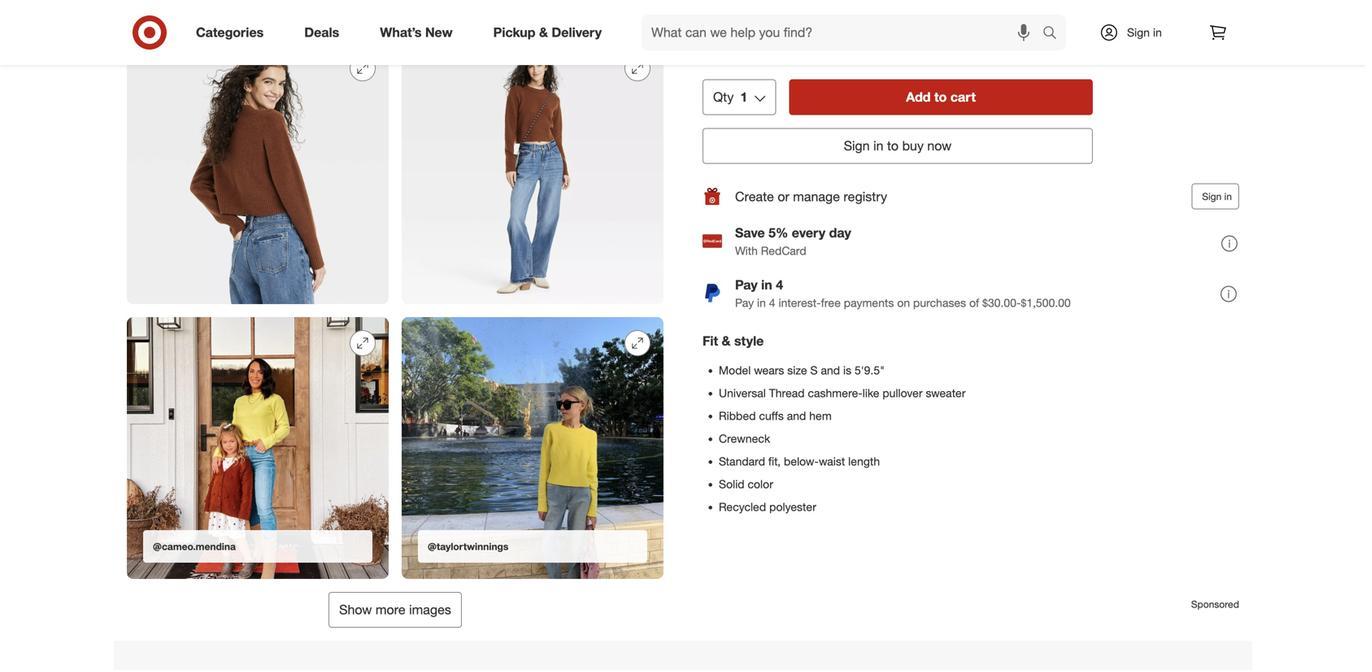 Task type: vqa. For each thing, say whether or not it's contained in the screenshot.
30%
no



Task type: describe. For each thing, give the bounding box(es) containing it.
images
[[409, 602, 451, 618]]

on
[[897, 296, 910, 310]]

recycled
[[719, 500, 766, 514]]

women's crew neck cashmere-like pullover sweater - universal thread™, 2 of 11 image
[[127, 42, 389, 304]]

$1,500.00
[[1021, 296, 1071, 310]]

is
[[843, 363, 851, 378]]

size
[[787, 363, 807, 378]]

of
[[969, 296, 979, 310]]

redcard
[[761, 244, 806, 258]]

delivery
[[552, 24, 602, 40]]

fit
[[703, 333, 718, 349]]

solid
[[719, 477, 744, 491]]

now
[[927, 138, 952, 154]]

0 horizontal spatial and
[[787, 409, 806, 423]]

day
[[829, 225, 851, 241]]

@taylortwinnings
[[428, 540, 508, 553]]

show more images
[[339, 602, 451, 618]]

left
[[744, 43, 762, 59]]

new
[[425, 24, 453, 40]]

save 5% every day with redcard
[[735, 225, 851, 258]]

every
[[792, 225, 825, 241]]

fit & style
[[703, 333, 764, 349]]

to inside sign in to buy now button
[[887, 138, 899, 154]]

below-
[[784, 454, 819, 469]]

hem
[[809, 409, 832, 423]]

interest-
[[779, 296, 821, 310]]

standard fit, below-waist length
[[719, 454, 880, 469]]

women's crew neck cashmere-like pullover sweater - universal thread™, 1 of 11 image
[[127, 0, 663, 29]]

sweater
[[926, 386, 966, 400]]

1 horizontal spatial and
[[821, 363, 840, 378]]

1 pay from the top
[[735, 277, 758, 293]]

save
[[735, 225, 765, 241]]

& for pickup
[[539, 24, 548, 40]]

check other stores
[[858, 0, 955, 14]]

qty 1
[[713, 89, 747, 105]]

sign in to buy now
[[844, 138, 952, 154]]

buy
[[902, 138, 924, 154]]

5'9.5"
[[855, 363, 885, 378]]

What can we help you find? suggestions appear below search field
[[642, 15, 1046, 50]]

fit,
[[768, 454, 781, 469]]

pickup & delivery link
[[479, 15, 622, 50]]

only
[[703, 43, 729, 59]]

color
[[748, 477, 773, 491]]

image gallery element
[[127, 0, 663, 628]]

categories
[[196, 24, 264, 40]]

pickup
[[493, 24, 535, 40]]

categories link
[[182, 15, 284, 50]]

other
[[894, 0, 921, 14]]

qty
[[713, 89, 734, 105]]

@cameo.mendina
[[153, 540, 236, 553]]

search
[[1035, 26, 1074, 42]]

1 horizontal spatial 1
[[740, 89, 747, 105]]

universal thread cashmere-like pullover sweater
[[719, 386, 966, 400]]

ready
[[703, 24, 740, 40]]

thread
[[769, 386, 805, 400]]

deals
[[304, 24, 339, 40]]

waist
[[819, 454, 845, 469]]

check
[[858, 0, 891, 14]]

s
[[810, 363, 818, 378]]

more
[[376, 602, 405, 618]]

show more images button
[[329, 592, 462, 628]]

photo from @cameo.mendina, 4 of 11 image
[[127, 317, 389, 579]]

or
[[778, 189, 789, 204]]

2
[[781, 24, 788, 40]]

what's new
[[380, 24, 453, 40]]

sign in to buy now button
[[703, 128, 1093, 164]]

cart
[[950, 89, 976, 105]]

standard
[[719, 454, 765, 469]]

0 vertical spatial sign in
[[1127, 25, 1162, 39]]

0 horizontal spatial 4
[[769, 296, 775, 310]]



Task type: locate. For each thing, give the bounding box(es) containing it.
1 vertical spatial pay
[[735, 296, 754, 310]]

sign in inside button
[[1202, 191, 1232, 203]]

&
[[539, 24, 548, 40], [722, 333, 731, 349]]

1 vertical spatial 4
[[769, 296, 775, 310]]

2 vertical spatial sign
[[1202, 191, 1222, 203]]

purchases
[[913, 296, 966, 310]]

crewneck
[[719, 432, 770, 446]]

2 pay from the top
[[735, 296, 754, 310]]

pay up style
[[735, 296, 754, 310]]

0 vertical spatial and
[[821, 363, 840, 378]]

1 inside ready within 2 hours only 1 left
[[733, 43, 740, 59]]

manage
[[793, 189, 840, 204]]

check other stores button
[[857, 0, 956, 16]]

2 horizontal spatial sign
[[1202, 191, 1222, 203]]

1 horizontal spatial &
[[722, 333, 731, 349]]

& right pickup
[[539, 24, 548, 40]]

1 horizontal spatial sign in
[[1202, 191, 1232, 203]]

1 horizontal spatial to
[[934, 89, 947, 105]]

pay in 4 pay in 4 interest-free payments on purchases of $30.00-$1,500.00
[[735, 277, 1071, 310]]

cashmere-
[[808, 386, 863, 400]]

to left buy
[[887, 138, 899, 154]]

$30.00-
[[982, 296, 1021, 310]]

1 vertical spatial &
[[722, 333, 731, 349]]

1 horizontal spatial sign
[[1127, 25, 1150, 39]]

pay down with
[[735, 277, 758, 293]]

add
[[906, 89, 931, 105]]

1 horizontal spatial 4
[[776, 277, 783, 293]]

sponsored
[[1191, 598, 1239, 611]]

payments
[[844, 296, 894, 310]]

to inside add to cart button
[[934, 89, 947, 105]]

show
[[339, 602, 372, 618]]

and left hem on the right bottom
[[787, 409, 806, 423]]

like
[[863, 386, 879, 400]]

in
[[1153, 25, 1162, 39], [873, 138, 883, 154], [1224, 191, 1232, 203], [761, 277, 772, 293], [757, 296, 766, 310]]

deals link
[[290, 15, 360, 50]]

what's new link
[[366, 15, 473, 50]]

0 vertical spatial &
[[539, 24, 548, 40]]

to
[[934, 89, 947, 105], [887, 138, 899, 154]]

4 up interest- at the right top of the page
[[776, 277, 783, 293]]

1 vertical spatial to
[[887, 138, 899, 154]]

5%
[[768, 225, 788, 241]]

1 vertical spatial and
[[787, 409, 806, 423]]

polyester
[[769, 500, 816, 514]]

4
[[776, 277, 783, 293], [769, 296, 775, 310]]

0 horizontal spatial sign in
[[1127, 25, 1162, 39]]

0 horizontal spatial &
[[539, 24, 548, 40]]

universal
[[719, 386, 766, 400]]

to right add on the top right
[[934, 89, 947, 105]]

style
[[734, 333, 764, 349]]

model
[[719, 363, 751, 378]]

model wears size s and is 5'9.5"
[[719, 363, 885, 378]]

with
[[735, 244, 758, 258]]

solid color
[[719, 477, 773, 491]]

add to cart
[[906, 89, 976, 105]]

0 vertical spatial 1
[[733, 43, 740, 59]]

wears
[[754, 363, 784, 378]]

search button
[[1035, 15, 1074, 54]]

ready within 2 hours only 1 left
[[703, 24, 825, 59]]

add to cart button
[[789, 80, 1093, 115]]

0 vertical spatial pay
[[735, 277, 758, 293]]

pay
[[735, 277, 758, 293], [735, 296, 754, 310]]

stores
[[924, 0, 955, 14]]

0 vertical spatial to
[[934, 89, 947, 105]]

1 vertical spatial 1
[[740, 89, 747, 105]]

pullover
[[883, 386, 923, 400]]

1 right "qty"
[[740, 89, 747, 105]]

photo from @taylortwinnings, 5 of 11 image
[[402, 317, 663, 579]]

registry
[[844, 189, 887, 204]]

0 vertical spatial sign
[[1127, 25, 1150, 39]]

& for fit
[[722, 333, 731, 349]]

recycled polyester
[[719, 500, 816, 514]]

1 vertical spatial sign
[[844, 138, 870, 154]]

what's
[[380, 24, 422, 40]]

women's crew neck cashmere-like pullover sweater - universal thread™, 3 of 11 image
[[402, 42, 663, 304]]

within
[[743, 24, 777, 40]]

sign in button
[[1192, 184, 1239, 210]]

cuffs
[[759, 409, 784, 423]]

& right fit
[[722, 333, 731, 349]]

pickup & delivery
[[493, 24, 602, 40]]

sign in link
[[1086, 15, 1187, 50]]

1
[[733, 43, 740, 59], [740, 89, 747, 105]]

length
[[848, 454, 880, 469]]

and right s on the right bottom of the page
[[821, 363, 840, 378]]

1 left 'left'
[[733, 43, 740, 59]]

0 horizontal spatial sign
[[844, 138, 870, 154]]

ribbed
[[719, 409, 756, 423]]

hours
[[792, 24, 825, 40]]

0 vertical spatial 4
[[776, 277, 783, 293]]

sign
[[1127, 25, 1150, 39], [844, 138, 870, 154], [1202, 191, 1222, 203]]

free
[[821, 296, 841, 310]]

0 horizontal spatial 1
[[733, 43, 740, 59]]

0 horizontal spatial to
[[887, 138, 899, 154]]

1 vertical spatial sign in
[[1202, 191, 1232, 203]]

and
[[821, 363, 840, 378], [787, 409, 806, 423]]

4 left interest- at the right top of the page
[[769, 296, 775, 310]]

create or manage registry
[[735, 189, 887, 204]]

ribbed cuffs and hem
[[719, 409, 832, 423]]

create
[[735, 189, 774, 204]]



